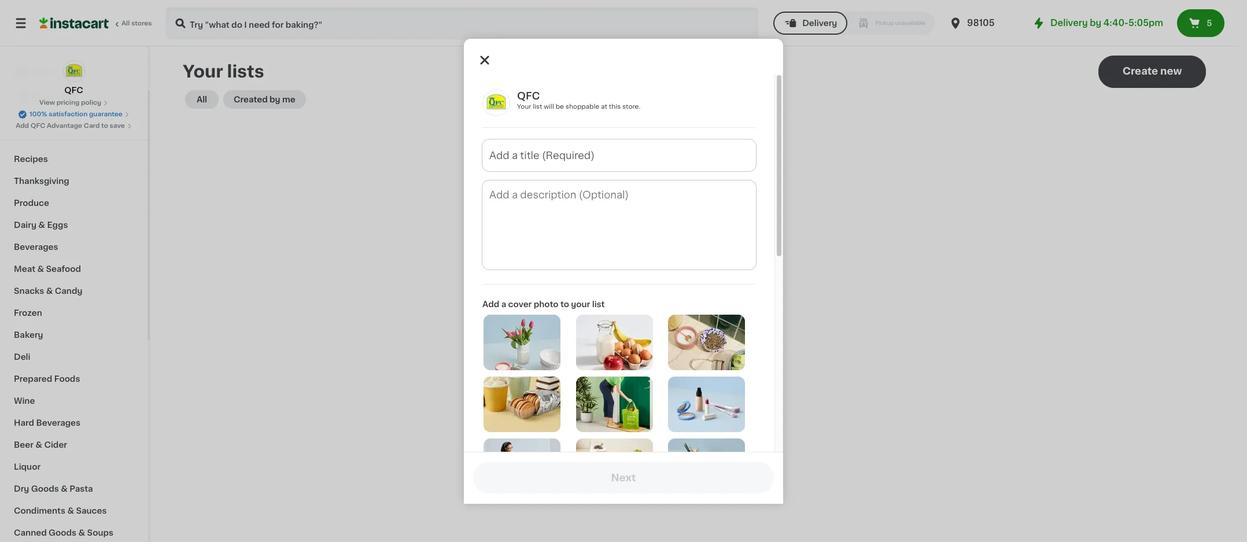 Task type: vqa. For each thing, say whether or not it's contained in the screenshot.
ingredients
no



Task type: describe. For each thing, give the bounding box(es) containing it.
condiments & sauces
[[14, 507, 107, 515]]

be for lists
[[706, 253, 717, 261]]

snacks
[[14, 287, 44, 295]]

canned goods & soups
[[14, 529, 113, 537]]

be for qfc
[[556, 103, 564, 110]]

delivery button
[[774, 12, 848, 35]]

& for dairy
[[38, 221, 45, 229]]

recipes link
[[7, 148, 141, 170]]

5:05pm
[[1129, 19, 1164, 27]]

list for your
[[533, 103, 543, 110]]

add a cover photo to your list
[[483, 300, 605, 308]]

& for snacks
[[46, 287, 53, 295]]

98105 button
[[949, 7, 1019, 39]]

buy it again link
[[7, 83, 141, 106]]

create for create a list
[[665, 278, 699, 288]]

hard beverages
[[14, 419, 81, 427]]

0 horizontal spatial qfc
[[31, 123, 45, 129]]

by for created
[[270, 96, 280, 104]]

you
[[646, 253, 661, 261]]

lists for lists
[[32, 114, 52, 122]]

lists you create will be saved here.
[[624, 253, 765, 261]]

created by me
[[234, 96, 296, 104]]

a for add
[[502, 300, 507, 308]]

guarantee
[[89, 111, 123, 117]]

instacart logo image
[[39, 16, 109, 30]]

all button
[[185, 90, 219, 109]]

beverages link
[[7, 236, 141, 258]]

dry goods & pasta link
[[7, 478, 141, 500]]

wine
[[14, 397, 35, 405]]

thanksgiving link
[[7, 170, 141, 192]]

view pricing policy
[[39, 100, 101, 106]]

qfc for qfc your list will be shoppable at this store.
[[517, 91, 540, 100]]

your lists
[[183, 63, 264, 80]]

me
[[282, 96, 296, 104]]

buy
[[32, 91, 49, 99]]

4:40-
[[1104, 19, 1129, 27]]

dry
[[14, 485, 29, 493]]

beer & cider
[[14, 441, 67, 449]]

goods for canned
[[49, 529, 76, 537]]

delivery by 4:40-5:05pm link
[[1033, 16, 1164, 30]]

5
[[1207, 19, 1213, 27]]

add for add qfc advantage card to save
[[16, 123, 29, 129]]

canned goods & soups link
[[7, 522, 141, 542]]

pressed powder, foundation, lip stick, and makeup brushes. image
[[669, 377, 746, 432]]

to for save
[[101, 123, 108, 129]]

meat & seafood
[[14, 265, 81, 273]]

prepared
[[14, 375, 52, 383]]

create new button
[[1099, 56, 1207, 88]]

here.
[[745, 253, 765, 261]]

store.
[[623, 103, 641, 110]]

qfc logo image inside list_add_items dialog
[[483, 89, 510, 116]]

& for meat
[[37, 265, 44, 273]]

delivery by 4:40-5:05pm
[[1051, 19, 1164, 27]]

produce
[[14, 199, 49, 207]]

0 vertical spatial your
[[183, 63, 223, 80]]

sauces
[[76, 507, 107, 515]]

delivery for delivery by 4:40-5:05pm
[[1051, 19, 1088, 27]]

all stores link
[[39, 7, 153, 39]]

qfc your list will be shoppable at this store.
[[517, 91, 641, 110]]

beer & cider link
[[7, 434, 141, 456]]

prepared foods link
[[7, 368, 141, 390]]

create new
[[1123, 67, 1183, 76]]

pricing
[[57, 100, 80, 106]]

cider
[[44, 441, 67, 449]]

dairy & eggs link
[[7, 214, 141, 236]]

snacks & candy link
[[7, 280, 141, 302]]

bakery link
[[7, 324, 141, 346]]

wine link
[[7, 390, 141, 412]]

qfc link
[[63, 60, 85, 96]]

eggs
[[47, 221, 68, 229]]

by for delivery
[[1091, 19, 1102, 27]]

produce link
[[7, 192, 141, 214]]

shop link
[[7, 60, 141, 83]]

2 vertical spatial list
[[592, 300, 605, 308]]

100% satisfaction guarantee
[[30, 111, 123, 117]]

meat
[[14, 265, 35, 273]]

a keyboard, mouse, notebook, cup of pencils, wire cable. image
[[669, 439, 746, 495]]

advantage
[[47, 123, 82, 129]]

5 button
[[1178, 9, 1225, 37]]

dry goods & pasta
[[14, 485, 93, 493]]

deli
[[14, 353, 30, 361]]

card
[[84, 123, 100, 129]]

liquor link
[[7, 456, 141, 478]]

liquor
[[14, 463, 41, 471]]

a for create
[[701, 278, 707, 288]]

created
[[234, 96, 268, 104]]

shop
[[32, 68, 54, 76]]

recipes
[[14, 155, 48, 163]]

delivery for delivery
[[803, 19, 838, 27]]

frozen link
[[7, 302, 141, 324]]

will for lists
[[691, 253, 704, 261]]



Task type: locate. For each thing, give the bounding box(es) containing it.
it
[[51, 91, 57, 99]]

1 horizontal spatial by
[[1091, 19, 1102, 27]]

add qfc advantage card to save
[[16, 123, 125, 129]]

add for add a cover photo to your list
[[483, 300, 500, 308]]

1 horizontal spatial a
[[701, 278, 707, 288]]

foods
[[54, 375, 80, 383]]

condiments & sauces link
[[7, 500, 141, 522]]

saved
[[719, 253, 743, 261]]

1 vertical spatial will
[[691, 253, 704, 261]]

0 vertical spatial list
[[533, 103, 543, 110]]

be
[[556, 103, 564, 110], [706, 253, 717, 261]]

0 vertical spatial goods
[[31, 485, 59, 493]]

your
[[571, 300, 591, 308]]

0 horizontal spatial qfc logo image
[[63, 60, 85, 82]]

add
[[16, 123, 29, 129], [483, 300, 500, 308]]

dairy
[[14, 221, 36, 229]]

delivery
[[1051, 19, 1088, 27], [803, 19, 838, 27]]

this
[[609, 103, 621, 110]]

1 horizontal spatial qfc logo image
[[483, 89, 510, 116]]

will
[[544, 103, 554, 110], [691, 253, 704, 261]]

an shopper setting a bag of groceries down at someone's door. image
[[576, 377, 653, 432]]

hard beverages link
[[7, 412, 141, 434]]

& right beer
[[36, 441, 42, 449]]

list inside qfc your list will be shoppable at this store.
[[533, 103, 543, 110]]

1 horizontal spatial create
[[1123, 67, 1159, 76]]

0 vertical spatial lists
[[32, 114, 52, 122]]

meat & seafood link
[[7, 258, 141, 280]]

0 horizontal spatial all
[[122, 20, 130, 27]]

a bar of chocolate cut in half, a yellow pint of white ice cream, a green pint of white ice cream, an open pack of cookies, and a stack of ice cream sandwiches. image
[[484, 377, 561, 432]]

a woman sitting on a chair wearing headphones holding a drink in her hand with a small brown dog on the floor by her side. image
[[484, 439, 561, 495]]

1 horizontal spatial will
[[691, 253, 704, 261]]

goods inside "link"
[[31, 485, 59, 493]]

1 horizontal spatial lists
[[624, 253, 644, 261]]

lists left you
[[624, 253, 644, 261]]

1 vertical spatial to
[[561, 300, 569, 308]]

by
[[1091, 19, 1102, 27], [270, 96, 280, 104]]

goods up condiments
[[31, 485, 59, 493]]

& left soups
[[78, 529, 85, 537]]

all left stores
[[122, 20, 130, 27]]

to left your on the bottom left of the page
[[561, 300, 569, 308]]

0 horizontal spatial add
[[16, 123, 29, 129]]

prepared foods
[[14, 375, 80, 383]]

to inside list_add_items dialog
[[561, 300, 569, 308]]

1 horizontal spatial qfc
[[64, 86, 83, 94]]

1 vertical spatial by
[[270, 96, 280, 104]]

0 vertical spatial all
[[122, 20, 130, 27]]

add inside dialog
[[483, 300, 500, 308]]

None text field
[[483, 180, 756, 269]]

0 horizontal spatial lists
[[32, 114, 52, 122]]

save
[[110, 123, 125, 129]]

candy
[[55, 287, 82, 295]]

1 vertical spatial beverages
[[36, 419, 81, 427]]

2 horizontal spatial qfc
[[517, 91, 540, 100]]

&
[[38, 221, 45, 229], [37, 265, 44, 273], [46, 287, 53, 295], [36, 441, 42, 449], [61, 485, 68, 493], [67, 507, 74, 515], [78, 529, 85, 537]]

list right your on the bottom left of the page
[[592, 300, 605, 308]]

create down create
[[665, 278, 699, 288]]

0 horizontal spatial a
[[502, 300, 507, 308]]

create
[[1123, 67, 1159, 76], [665, 278, 699, 288]]

add up recipes
[[16, 123, 29, 129]]

0 vertical spatial a
[[701, 278, 707, 288]]

your inside qfc your list will be shoppable at this store.
[[517, 103, 532, 110]]

be left shoppable
[[556, 103, 564, 110]]

hard
[[14, 419, 34, 427]]

1 vertical spatial lists
[[624, 253, 644, 261]]

0 vertical spatial be
[[556, 103, 564, 110]]

& for beer
[[36, 441, 42, 449]]

pasta
[[70, 485, 93, 493]]

a bulb of garlic, a bowl of salt, a bowl of pepper, a bowl of cut celery. image
[[669, 315, 746, 370]]

none text field inside list_add_items dialog
[[483, 180, 756, 269]]

1 horizontal spatial to
[[561, 300, 569, 308]]

create a list
[[665, 278, 725, 288]]

0 vertical spatial add
[[16, 123, 29, 129]]

beverages
[[14, 243, 58, 251], [36, 419, 81, 427]]

100%
[[30, 111, 47, 117]]

view
[[39, 100, 55, 106]]

frozen
[[14, 309, 42, 317]]

& left eggs
[[38, 221, 45, 229]]

None search field
[[166, 7, 759, 39]]

2 horizontal spatial list
[[710, 278, 725, 288]]

a left "cover"
[[502, 300, 507, 308]]

create inside button
[[1123, 67, 1159, 76]]

a inside dialog
[[502, 300, 507, 308]]

1 vertical spatial a
[[502, 300, 507, 308]]

a small white vase of pink tulips, a stack of 3 white bowls, and a rolled napkin. image
[[484, 315, 561, 370]]

0 vertical spatial will
[[544, 103, 554, 110]]

a down lists you create will be saved here.
[[701, 278, 707, 288]]

all inside button
[[197, 96, 207, 104]]

0 horizontal spatial to
[[101, 123, 108, 129]]

lists
[[32, 114, 52, 122], [624, 253, 644, 261]]

all for all stores
[[122, 20, 130, 27]]

by left me in the left of the page
[[270, 96, 280, 104]]

1 vertical spatial all
[[197, 96, 207, 104]]

to
[[101, 123, 108, 129], [561, 300, 569, 308]]

condiments
[[14, 507, 65, 515]]

list down saved
[[710, 278, 725, 288]]

0 horizontal spatial delivery
[[803, 19, 838, 27]]

beverages down dairy & eggs
[[14, 243, 58, 251]]

1 vertical spatial goods
[[49, 529, 76, 537]]

buy it again
[[32, 91, 81, 99]]

1 vertical spatial qfc logo image
[[483, 89, 510, 116]]

0 horizontal spatial create
[[665, 278, 699, 288]]

0 vertical spatial by
[[1091, 19, 1102, 27]]

1 horizontal spatial add
[[483, 300, 500, 308]]

beer
[[14, 441, 34, 449]]

satisfaction
[[49, 111, 88, 117]]

0 horizontal spatial list
[[533, 103, 543, 110]]

policy
[[81, 100, 101, 106]]

view pricing policy link
[[39, 98, 108, 108]]

1 vertical spatial your
[[517, 103, 532, 110]]

1 vertical spatial create
[[665, 278, 699, 288]]

service type group
[[774, 12, 935, 35]]

0 vertical spatial to
[[101, 123, 108, 129]]

Add a title (Required) text field
[[483, 139, 756, 171]]

add qfc advantage card to save link
[[16, 122, 132, 131]]

1 vertical spatial be
[[706, 253, 717, 261]]

deli link
[[7, 346, 141, 368]]

0 horizontal spatial will
[[544, 103, 554, 110]]

1 horizontal spatial be
[[706, 253, 717, 261]]

create for create new
[[1123, 67, 1159, 76]]

& for condiments
[[67, 507, 74, 515]]

goods down condiments & sauces
[[49, 529, 76, 537]]

0 vertical spatial create
[[1123, 67, 1159, 76]]

by inside button
[[270, 96, 280, 104]]

add left "cover"
[[483, 300, 500, 308]]

created by me button
[[223, 90, 306, 109]]

a
[[701, 278, 707, 288], [502, 300, 507, 308]]

thanksgiving
[[14, 177, 69, 185]]

all down "your lists"
[[197, 96, 207, 104]]

qfc logo image
[[63, 60, 85, 82], [483, 89, 510, 116]]

1 horizontal spatial list
[[592, 300, 605, 308]]

will inside qfc your list will be shoppable at this store.
[[544, 103, 554, 110]]

will for qfc
[[544, 103, 554, 110]]

shoppable
[[566, 103, 600, 110]]

lists for lists you create will be saved here.
[[624, 253, 644, 261]]

0 horizontal spatial be
[[556, 103, 564, 110]]

1 vertical spatial add
[[483, 300, 500, 308]]

stores
[[131, 20, 152, 27]]

list left shoppable
[[533, 103, 543, 110]]

all for all
[[197, 96, 207, 104]]

by left 4:40-
[[1091, 19, 1102, 27]]

dairy & eggs
[[14, 221, 68, 229]]

& left pasta
[[61, 485, 68, 493]]

lists down view
[[32, 114, 52, 122]]

all stores
[[122, 20, 152, 27]]

create
[[663, 253, 689, 261]]

be inside qfc your list will be shoppable at this store.
[[556, 103, 564, 110]]

a jar of flour, a stick of sliced butter, 3 granny smith apples, a carton of 7 eggs. image
[[576, 439, 653, 495]]

qfc for qfc
[[64, 86, 83, 94]]

new
[[1161, 67, 1183, 76]]

at
[[601, 103, 608, 110]]

an apple, a small pitcher of milk, a banana, and a carton of 6 eggs. image
[[576, 315, 653, 370]]

0 vertical spatial qfc logo image
[[63, 60, 85, 82]]

0 horizontal spatial by
[[270, 96, 280, 104]]

canned
[[14, 529, 47, 537]]

snacks & candy
[[14, 287, 82, 295]]

soups
[[87, 529, 113, 537]]

to for your
[[561, 300, 569, 308]]

goods for dry
[[31, 485, 59, 493]]

beverages up cider
[[36, 419, 81, 427]]

qfc inside qfc your list will be shoppable at this store.
[[517, 91, 540, 100]]

will left shoppable
[[544, 103, 554, 110]]

1 vertical spatial list
[[710, 278, 725, 288]]

1 horizontal spatial all
[[197, 96, 207, 104]]

0 vertical spatial beverages
[[14, 243, 58, 251]]

create left new
[[1123, 67, 1159, 76]]

& left candy
[[46, 287, 53, 295]]

again
[[58, 91, 81, 99]]

lists link
[[7, 106, 141, 130]]

0 horizontal spatial your
[[183, 63, 223, 80]]

photo
[[534, 300, 559, 308]]

seafood
[[46, 265, 81, 273]]

delivery inside button
[[803, 19, 838, 27]]

& right meat
[[37, 265, 44, 273]]

& left sauces
[[67, 507, 74, 515]]

create a list link
[[665, 277, 725, 289]]

to down guarantee
[[101, 123, 108, 129]]

beverages inside "link"
[[14, 243, 58, 251]]

1 horizontal spatial your
[[517, 103, 532, 110]]

will right create
[[691, 253, 704, 261]]

100% satisfaction guarantee button
[[18, 108, 130, 119]]

1 horizontal spatial delivery
[[1051, 19, 1088, 27]]

list for a
[[710, 278, 725, 288]]

list_add_items dialog
[[464, 38, 784, 542]]

be left saved
[[706, 253, 717, 261]]



